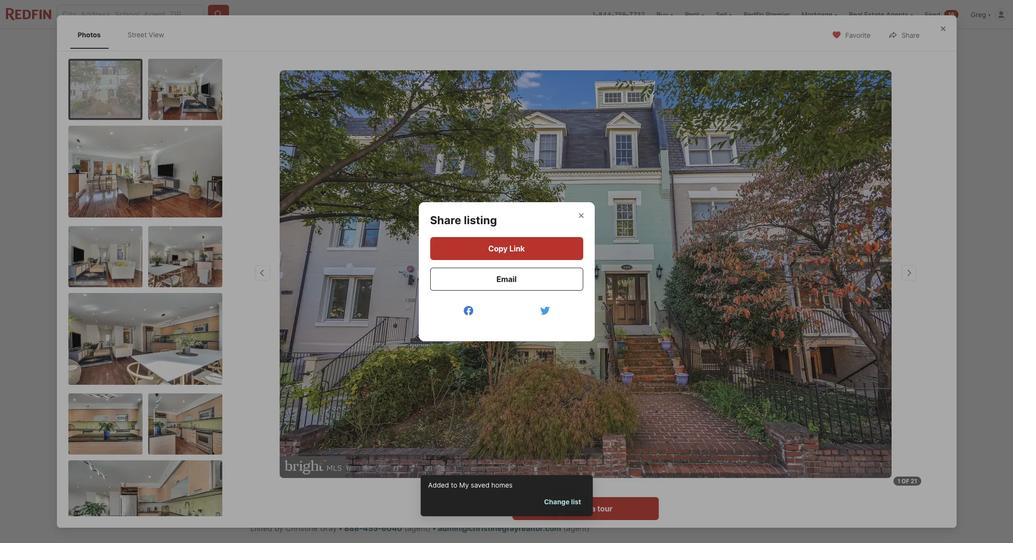 Task type: vqa. For each thing, say whether or not it's contained in the screenshot.
Public in the Salmon Bay School Public • K-8
no



Task type: locate. For each thing, give the bounding box(es) containing it.
2 horizontal spatial #1
[[645, 348, 656, 359]]

lighting,
[[291, 504, 320, 514]]

2 horizontal spatial st
[[731, 333, 741, 345]]

0 vertical spatial private
[[539, 481, 564, 491]]

1 up beds at left
[[334, 335, 340, 349]]

belmont for 1310 belmont st nw #1 , washington , dc 20009
[[269, 317, 299, 327]]

with up european
[[402, 493, 417, 502]]

• right early
[[432, 524, 437, 533]]

share for share listing
[[430, 214, 462, 227]]

premier
[[766, 10, 791, 18]]

0 vertical spatial street
[[128, 31, 147, 39]]

#1 inside 1310 belmont st nw #1
[[645, 348, 656, 359]]

from down the rent.
[[399, 481, 416, 491]]

st for 1310 belmont st nw #1
[[731, 333, 741, 345]]

2 ) from the left
[[587, 524, 590, 533]]

1-
[[593, 10, 599, 18]]

0 horizontal spatial by
[[275, 524, 284, 533]]

1 vertical spatial private
[[311, 493, 336, 502]]

listed
[[250, 524, 272, 533]]

888-455-6040 link
[[344, 524, 402, 533]]

added to my saved homes
[[428, 481, 513, 489]]

1 vertical spatial street
[[280, 283, 299, 291]]

1 vertical spatial st
[[731, 333, 741, 345]]

redfin premier button
[[738, 0, 796, 29]]

as
[[398, 516, 406, 525], [428, 516, 436, 525]]

the
[[418, 481, 430, 491]]

, left dc
[[381, 317, 383, 327]]

tour
[[700, 379, 716, 388], [597, 504, 613, 514]]

1 vertical spatial #1
[[645, 348, 656, 359]]

redfin
[[744, 10, 764, 18]]

455- right (888)
[[687, 436, 706, 446]]

2 • from the left
[[432, 524, 437, 533]]

#1 up 11-
[[398, 431, 410, 444]]

case up conveniently
[[304, 470, 321, 479]]

1 agent from the left
[[407, 524, 428, 533]]

redfin premier
[[744, 10, 791, 18]]

1 inside *open house: saturday, 28 october from 11-1* rented furnished with attached parking included! pets case by case basis with pet rent. private, in-unit washer/dryer. this lovely property is conveniently located 1/4 mile from the u street metro station. enjoy private entrances and a private patio (not shared with other units!) plus generous closet space, decorative lighting, an oversized shower, european style kitchen cabinetry, and a spacious, versatile floor plan. expected availability as early as 1 november 2023.
[[438, 516, 442, 525]]

floor
[[283, 516, 300, 525]]

16
[[949, 11, 955, 18]]

share inside 'button'
[[902, 31, 920, 39]]

send a message
[[659, 409, 719, 419]]

#1 left washington
[[326, 317, 334, 327]]

0 horizontal spatial belmont
[[269, 317, 299, 327]]

1 vertical spatial nw
[[625, 348, 642, 359]]

pet
[[256, 383, 265, 390]]

and down is
[[289, 493, 302, 502]]

street
[[128, 31, 147, 39], [280, 283, 299, 291], [440, 481, 462, 491]]

october
[[351, 458, 381, 468]]

0 horizontal spatial •
[[339, 524, 343, 533]]

w/d in unit
[[325, 383, 356, 390]]

private up space,
[[539, 481, 564, 491]]

case down 28
[[334, 470, 351, 479]]

change list button
[[541, 493, 585, 511]]

0 vertical spatial view
[[149, 31, 164, 39]]

and
[[289, 493, 302, 502], [523, 504, 536, 514]]

0 vertical spatial with
[[486, 458, 501, 468]]

nw up the october
[[376, 431, 395, 444]]

1 inside 1 baths
[[376, 335, 381, 349]]

(888)
[[665, 436, 686, 446]]

nw inside 1310 belmont st nw #1
[[625, 348, 642, 359]]

tour up message
[[700, 379, 716, 388]]

888-
[[344, 524, 363, 533]]

0 vertical spatial tour
[[700, 379, 716, 388]]

1 vertical spatial belmont
[[690, 333, 729, 345]]

2 agent from the left
[[567, 524, 587, 533]]

21 photos button
[[694, 278, 756, 297]]

0 horizontal spatial )
[[428, 524, 431, 533]]

0 horizontal spatial #1
[[326, 317, 334, 327]]

a up message
[[694, 379, 699, 388]]

1 horizontal spatial belmont
[[314, 431, 359, 444]]

0 horizontal spatial agent
[[407, 524, 428, 533]]

homes
[[492, 481, 513, 489]]

st inside 1310 belmont st nw #1
[[731, 333, 741, 345]]

455- inside 'button'
[[687, 436, 706, 446]]

0 horizontal spatial ,
[[334, 317, 336, 327]]

0 horizontal spatial street
[[128, 31, 147, 39]]

#1 down the contact
[[645, 348, 656, 359]]

455- down shower,
[[363, 524, 382, 533]]

0 vertical spatial street view
[[128, 31, 164, 39]]

6040 down shower,
[[382, 524, 402, 533]]

0 horizontal spatial 1310
[[250, 317, 267, 327]]

pet
[[392, 470, 404, 479]]

0 horizontal spatial 6040
[[382, 524, 402, 533]]

1 horizontal spatial share
[[902, 31, 920, 39]]

$3,000 /mo
[[250, 335, 311, 349]]

admin@christinegrayrealtor.com
[[438, 524, 562, 533]]

0 vertical spatial by
[[323, 470, 332, 479]]

1 vertical spatial view
[[301, 283, 317, 291]]

1 horizontal spatial street
[[280, 283, 299, 291]]

1 horizontal spatial as
[[428, 516, 436, 525]]

0 horizontal spatial 1
[[334, 335, 340, 349]]

with up 1/4
[[374, 470, 390, 479]]

1 horizontal spatial street view
[[280, 283, 317, 291]]

2 vertical spatial street
[[440, 481, 462, 491]]

added
[[428, 481, 449, 489]]

request a tour
[[662, 379, 716, 388], [559, 504, 613, 514]]

0 vertical spatial 455-
[[687, 436, 706, 446]]

0 horizontal spatial request a tour
[[559, 504, 613, 514]]

0 vertical spatial request a tour
[[662, 379, 716, 388]]

1 horizontal spatial 455-
[[687, 436, 706, 446]]

nw
[[311, 317, 324, 327], [625, 348, 642, 359], [376, 431, 395, 444]]

enjoy
[[517, 481, 537, 491]]

0 horizontal spatial private
[[311, 493, 336, 502]]

2 vertical spatial with
[[402, 493, 417, 502]]

station.
[[488, 481, 515, 491]]

pet friendly
[[256, 383, 288, 390]]

case
[[304, 470, 321, 479], [334, 470, 351, 479]]

a right the send on the right bottom
[[679, 409, 684, 419]]

1 horizontal spatial #1
[[398, 431, 410, 444]]

from up pet on the bottom left of page
[[383, 458, 399, 468]]

share listing dialog
[[57, 15, 957, 543], [419, 202, 595, 341]]

photos tab
[[70, 23, 108, 47]]

( left early
[[405, 524, 407, 533]]

1 vertical spatial 455-
[[363, 524, 382, 533]]

2 vertical spatial st
[[361, 431, 373, 444]]

unit
[[464, 470, 477, 479]]

copy link button
[[430, 237, 583, 260]]

by down the saturday,
[[323, 470, 332, 479]]

nw down the contact
[[625, 348, 642, 359]]

0 horizontal spatial share
[[430, 214, 462, 227]]

1310 inside 1310 belmont st nw #1
[[665, 333, 688, 345]]

1 , from the left
[[334, 317, 336, 327]]

1 horizontal spatial and
[[523, 504, 536, 514]]

by inside *open house: saturday, 28 october from 11-1* rented furnished with attached parking included! pets case by case basis with pet rent. private, in-unit washer/dryer. this lovely property is conveniently located 1/4 mile from the u street metro station. enjoy private entrances and a private patio (not shared with other units!) plus generous closet space, decorative lighting, an oversized shower, european style kitchen cabinetry, and a spacious, versatile floor plan. expected availability as early as 1 november 2023.
[[323, 470, 332, 479]]

0 horizontal spatial tour
[[597, 504, 613, 514]]

1 horizontal spatial •
[[432, 524, 437, 533]]

agent down european
[[407, 524, 428, 533]]

property
[[250, 481, 282, 491]]

1 vertical spatial request
[[559, 504, 589, 514]]

nw up /mo
[[311, 317, 324, 327]]

request a tour button
[[625, 372, 752, 395], [513, 498, 659, 520]]

3 tab from the left
[[362, 31, 396, 54]]

a right list
[[591, 504, 596, 514]]

basis
[[353, 470, 372, 479]]

share
[[902, 31, 920, 39], [430, 214, 462, 227]]

1 inside 1 beds
[[334, 335, 340, 349]]

a
[[694, 379, 699, 388], [679, 409, 684, 419], [304, 493, 309, 502], [538, 504, 543, 514], [591, 504, 596, 514]]

1 horizontal spatial view
[[301, 283, 317, 291]]

by right listed
[[275, 524, 284, 533]]

0 vertical spatial and
[[289, 493, 302, 502]]

0 vertical spatial 6040
[[706, 436, 727, 446]]

0 horizontal spatial view
[[149, 31, 164, 39]]

1 vertical spatial by
[[275, 524, 284, 533]]

washer/dryer.
[[479, 470, 529, 479]]

view up 1310 belmont st nw #1 , washington , dc 20009
[[301, 283, 317, 291]]

1 vertical spatial with
[[374, 470, 390, 479]]

0 vertical spatial belmont
[[269, 317, 299, 327]]

813
[[419, 335, 439, 349]]

favorite
[[846, 31, 871, 39]]

1 horizontal spatial tab list
[[250, 29, 575, 54]]

2 horizontal spatial belmont
[[690, 333, 729, 345]]

2 as from the left
[[428, 516, 436, 525]]

message
[[685, 409, 719, 419]]

1 up baths
[[376, 335, 381, 349]]

)
[[428, 524, 431, 533], [587, 524, 590, 533]]

6 tab from the left
[[491, 31, 567, 54]]

#1 for 1310 belmont st nw #1 , washington , dc 20009
[[326, 317, 334, 327]]

1 horizontal spatial )
[[587, 524, 590, 533]]

0 vertical spatial 1310
[[250, 317, 267, 327]]

2 , from the left
[[381, 317, 383, 327]]

private up an
[[311, 493, 336, 502]]

admin@christinegrayrealtor.com link
[[438, 524, 562, 533]]

0 horizontal spatial tab list
[[68, 21, 181, 49]]

private,
[[424, 470, 452, 479]]

view inside tab
[[149, 31, 164, 39]]

1 horizontal spatial nw
[[376, 431, 395, 444]]

2 vertical spatial nw
[[376, 431, 395, 444]]

0 horizontal spatial as
[[398, 516, 406, 525]]

1 vertical spatial tour
[[597, 504, 613, 514]]

5 tab from the left
[[447, 31, 491, 54]]

tour right list
[[597, 504, 613, 514]]

pets
[[285, 470, 301, 479]]

map entry image
[[550, 317, 598, 365]]

0 horizontal spatial street view
[[128, 31, 164, 39]]

2 horizontal spatial street
[[440, 481, 462, 491]]

view down city, address, school, agent, zip search box at the left of the page
[[149, 31, 164, 39]]

list
[[571, 498, 581, 506]]

1 for 1 beds
[[334, 335, 340, 349]]

tab list containing photos
[[68, 21, 181, 49]]

, left washington
[[334, 317, 336, 327]]

6040 down message
[[706, 436, 727, 446]]

belmont inside 1310 belmont st nw #1
[[690, 333, 729, 345]]

2 horizontal spatial 1310
[[665, 333, 688, 345]]

0 vertical spatial nw
[[311, 317, 324, 327]]

expected
[[321, 516, 355, 525]]

as right early
[[428, 516, 436, 525]]

tab
[[250, 31, 312, 54], [312, 31, 362, 54], [362, 31, 396, 54], [396, 31, 447, 54], [447, 31, 491, 54], [491, 31, 567, 54]]

1 vertical spatial request a tour
[[559, 504, 613, 514]]

saturday,
[[303, 458, 337, 468]]

1 horizontal spatial with
[[402, 493, 417, 502]]

0 vertical spatial #1
[[326, 317, 334, 327]]

request
[[662, 379, 693, 388], [559, 504, 589, 514]]

1 tab from the left
[[250, 31, 312, 54]]

7732
[[629, 10, 645, 18]]

view
[[149, 31, 164, 39], [301, 283, 317, 291]]

street inside button
[[280, 283, 299, 291]]

sq
[[419, 350, 429, 360]]

0 horizontal spatial (
[[405, 524, 407, 533]]

1 horizontal spatial private
[[539, 481, 564, 491]]

send a message button
[[625, 403, 752, 426]]

0 horizontal spatial case
[[304, 470, 321, 479]]

in
[[339, 383, 343, 390]]

1 horizontal spatial request
[[662, 379, 693, 388]]

agent down spacious,
[[567, 524, 587, 533]]

1 horizontal spatial agent
[[567, 524, 587, 533]]

ft
[[431, 350, 438, 360]]

parking
[[538, 458, 565, 468]]

as left early
[[398, 516, 406, 525]]

plan.
[[302, 516, 319, 525]]

u
[[432, 481, 438, 491]]

0 horizontal spatial request
[[559, 504, 589, 514]]

other
[[420, 493, 439, 502]]

belmont
[[269, 317, 299, 327], [690, 333, 729, 345], [314, 431, 359, 444]]

my
[[459, 481, 469, 489]]

and down closet on the right bottom of page
[[523, 504, 536, 514]]

email
[[497, 274, 517, 284]]

2 horizontal spatial nw
[[625, 348, 642, 359]]

( down spacious,
[[564, 524, 567, 533]]

tab list
[[68, 21, 181, 49], [250, 29, 575, 54]]

1 horizontal spatial 1310
[[286, 431, 312, 444]]

by
[[323, 470, 332, 479], [275, 524, 284, 533]]

0 horizontal spatial 455-
[[363, 524, 382, 533]]

with up washer/dryer.
[[486, 458, 501, 468]]

1 horizontal spatial (
[[564, 524, 567, 533]]

share listing dialog containing request a tour
[[57, 15, 957, 543]]

0 horizontal spatial st
[[301, 317, 309, 327]]

image image
[[250, 56, 610, 305], [614, 56, 763, 178], [148, 59, 222, 120], [68, 126, 222, 217], [614, 182, 763, 305], [68, 226, 142, 287], [148, 226, 222, 287], [68, 293, 222, 385], [68, 393, 142, 455], [148, 393, 222, 455], [68, 460, 222, 543]]

1 • from the left
[[339, 524, 343, 533]]

1 down style in the bottom left of the page
[[438, 516, 442, 525]]

1 horizontal spatial ,
[[381, 317, 383, 327]]

• right gray
[[339, 524, 343, 533]]

alert
[[421, 475, 593, 517]]

0 vertical spatial request
[[662, 379, 693, 388]]

2 horizontal spatial 1
[[438, 516, 442, 525]]

2 vertical spatial belmont
[[314, 431, 359, 444]]

agent
[[407, 524, 428, 533], [567, 524, 587, 533]]

0 vertical spatial share
[[902, 31, 920, 39]]

(not
[[358, 493, 373, 502]]

belmont for 1310 belmont st nw #1
[[690, 333, 729, 345]]

1 horizontal spatial 1
[[376, 335, 381, 349]]



Task type: describe. For each thing, give the bounding box(es) containing it.
2 vertical spatial 1310
[[286, 431, 312, 444]]

closet
[[518, 493, 540, 502]]

813 sq ft
[[419, 335, 439, 360]]

view inside button
[[301, 283, 317, 291]]

1 case from the left
[[304, 470, 321, 479]]

1 vertical spatial request a tour button
[[513, 498, 659, 520]]

1 horizontal spatial request a tour
[[662, 379, 716, 388]]

1 as from the left
[[398, 516, 406, 525]]

street view tab
[[120, 23, 172, 47]]

saved
[[471, 481, 490, 489]]

european
[[400, 504, 434, 514]]

rented
[[422, 458, 447, 468]]

plus
[[465, 493, 480, 502]]

1 baths
[[376, 335, 396, 360]]

tab list inside share listing dialog
[[68, 21, 181, 49]]

washington
[[338, 317, 381, 327]]

copy
[[489, 244, 508, 253]]

1 horizontal spatial st
[[361, 431, 373, 444]]

2 horizontal spatial with
[[486, 458, 501, 468]]

share listing element
[[430, 202, 509, 227]]

street view button
[[258, 278, 325, 297]]

furnished
[[450, 458, 484, 468]]

alert containing added to my saved homes
[[421, 475, 593, 517]]

1-844-759-7732 link
[[593, 10, 645, 18]]

844-
[[599, 10, 615, 18]]

11-
[[402, 458, 412, 468]]

street view inside button
[[280, 283, 317, 291]]

share listing
[[430, 214, 497, 227]]

$3,000
[[250, 335, 290, 349]]

2 tab from the left
[[312, 31, 362, 54]]

st for 1310 belmont st nw #1 , washington , dc 20009
[[301, 317, 309, 327]]

gray
[[320, 524, 337, 533]]

photos
[[78, 31, 101, 39]]

to
[[451, 481, 458, 489]]

1 vertical spatial from
[[399, 481, 416, 491]]

change list
[[544, 498, 581, 506]]

a down closet on the right bottom of page
[[538, 504, 543, 514]]

nw for 1310 belmont st nw #1
[[625, 348, 642, 359]]

2023.
[[484, 516, 505, 525]]

send
[[659, 409, 678, 419]]

759-
[[615, 10, 629, 18]]

favorite button
[[824, 25, 879, 45]]

28
[[340, 458, 349, 468]]

6040 inside (888) 455-6040 'button'
[[706, 436, 727, 446]]

a inside button
[[679, 409, 684, 419]]

0 horizontal spatial with
[[374, 470, 390, 479]]

about 1310 belmont st nw #1
[[250, 431, 410, 444]]

1310 belmont st nw #1 , washington , dc 20009
[[250, 317, 422, 327]]

1310 belmont st nw #1
[[625, 333, 741, 359]]

share listing dialog containing share listing
[[419, 202, 595, 341]]

street inside *open house: saturday, 28 october from 11-1* rented furnished with attached parking included! pets case by case basis with pet rent. private, in-unit washer/dryer. this lovely property is conveniently located 1/4 mile from the u street metro station. enjoy private entrances and a private patio (not shared with other units!) plus generous closet space, decorative lighting, an oversized shower, european style kitchen cabinetry, and a spacious, versatile floor plan. expected availability as early as 1 november 2023.
[[440, 481, 462, 491]]

1310 for 1310 belmont st nw #1
[[665, 333, 688, 345]]

lovely
[[549, 470, 569, 479]]

located
[[340, 481, 367, 491]]

versatile
[[250, 516, 281, 525]]

1310 belmont st nw #1 image
[[280, 70, 892, 478]]

2 ( from the left
[[564, 524, 567, 533]]

(888) 455-6040
[[665, 436, 727, 446]]

1-844-759-7732
[[593, 10, 645, 18]]

email button
[[430, 268, 583, 291]]

1310 for 1310 belmont st nw #1 , washington , dc 20009
[[250, 317, 267, 327]]

included!
[[250, 470, 283, 479]]

0 vertical spatial from
[[383, 458, 399, 468]]

house:
[[276, 458, 301, 468]]

street inside tab
[[128, 31, 147, 39]]

photos
[[725, 283, 747, 291]]

1 vertical spatial 6040
[[382, 524, 402, 533]]

1 ) from the left
[[428, 524, 431, 533]]

1 ( from the left
[[405, 524, 407, 533]]

contact
[[625, 333, 665, 345]]

1*
[[412, 458, 420, 468]]

an
[[322, 504, 331, 514]]

0 horizontal spatial and
[[289, 493, 302, 502]]

cabinetry,
[[484, 504, 520, 514]]

generous
[[483, 493, 516, 502]]

street view inside tab
[[128, 31, 164, 39]]

0 vertical spatial request a tour button
[[625, 372, 752, 395]]

link
[[510, 244, 525, 253]]

share for share
[[902, 31, 920, 39]]

attached
[[503, 458, 536, 468]]

this
[[531, 470, 546, 479]]

1 for 1 baths
[[376, 335, 381, 349]]

4 tab from the left
[[396, 31, 447, 54]]

spacious,
[[545, 504, 579, 514]]

21
[[716, 283, 723, 291]]

mile
[[382, 481, 397, 491]]

w/d
[[325, 383, 337, 390]]

christine
[[286, 524, 318, 533]]

*open house: saturday, 28 october from 11-1* rented furnished with attached parking included! pets case by case basis with pet rent. private, in-unit washer/dryer. this lovely property is conveniently located 1/4 mile from the u street metro station. enjoy private entrances and a private patio (not shared with other units!) plus generous closet space, decorative lighting, an oversized shower, european style kitchen cabinetry, and a spacious, versatile floor plan. expected availability as early as 1 november 2023.
[[250, 458, 579, 525]]

nw for 1310 belmont st nw #1 , washington , dc 20009
[[311, 317, 324, 327]]

november
[[444, 516, 482, 525]]

20009
[[398, 317, 422, 327]]

a/c
[[302, 383, 312, 390]]

submit search image
[[214, 10, 223, 19]]

share button
[[881, 25, 928, 45]]

copy link
[[489, 244, 525, 253]]

availability
[[358, 516, 395, 525]]

entrances
[[250, 493, 287, 502]]

a up lighting,
[[304, 493, 309, 502]]

2 vertical spatial #1
[[398, 431, 410, 444]]

baths
[[376, 350, 396, 360]]

#1 for 1310 belmont st nw #1
[[645, 348, 656, 359]]

friendly
[[267, 383, 288, 390]]

1/4
[[369, 481, 380, 491]]

2 case from the left
[[334, 470, 351, 479]]

1 horizontal spatial tour
[[700, 379, 716, 388]]

City, Address, School, Agent, ZIP search field
[[57, 5, 204, 24]]

shared
[[375, 493, 400, 502]]

listing
[[464, 214, 497, 227]]

/mo
[[290, 335, 311, 349]]

conveniently
[[292, 481, 338, 491]]

(888) 455-6040 link
[[625, 430, 752, 453]]



